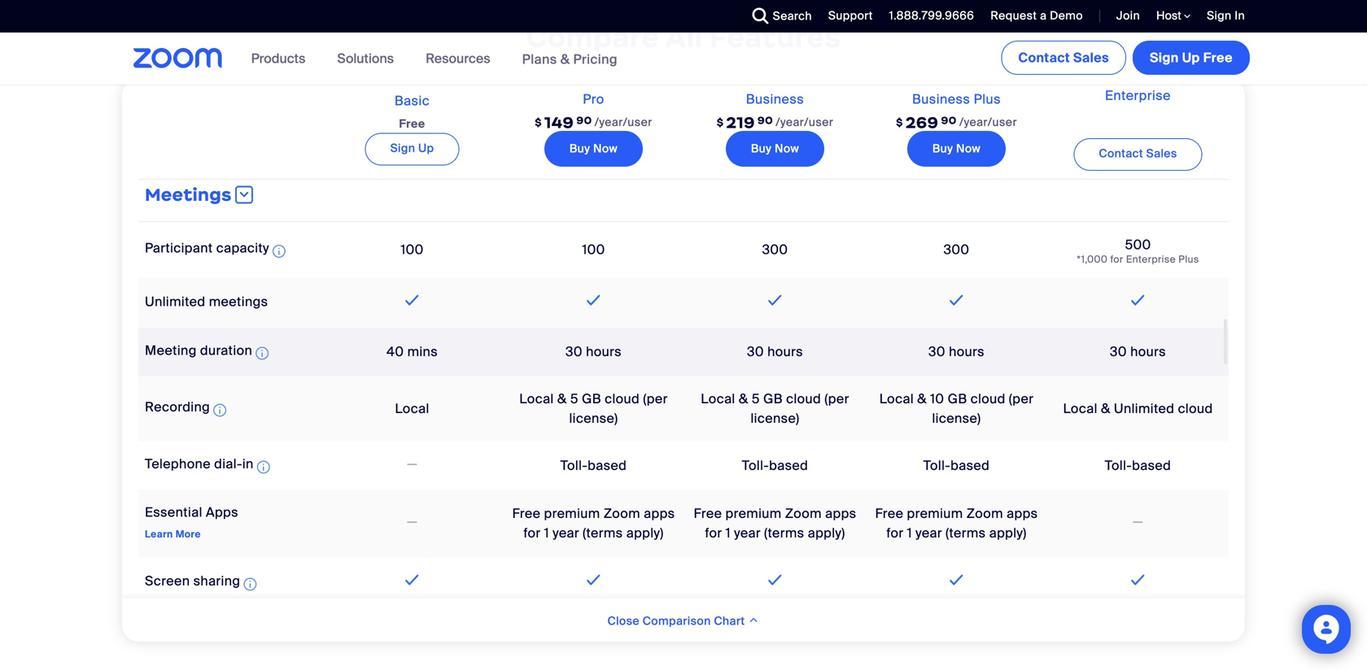 Task type: describe. For each thing, give the bounding box(es) containing it.
in
[[1235, 8, 1245, 23]]

duration
[[200, 342, 252, 359]]

0 horizontal spatial plus
[[974, 91, 1001, 108]]

a
[[1040, 8, 1047, 23]]

10
[[930, 391, 944, 408]]

500
[[1125, 236, 1151, 253]]

host
[[1156, 8, 1184, 23]]

search
[[773, 9, 812, 24]]

meetings
[[145, 184, 232, 206]]

3 30 from the left
[[929, 344, 946, 361]]

screen sharing application
[[145, 573, 260, 594]]

local & 10 gb cloud (per license)
[[879, 391, 1034, 427]]

meeting
[[145, 342, 197, 359]]

2 premium from the left
[[726, 506, 782, 523]]

meeting duration
[[145, 342, 252, 359]]

essential
[[145, 504, 202, 521]]

3 free premium zoom apps for 1 year (terms apply) from the left
[[875, 506, 1038, 542]]

pricing
[[573, 51, 618, 68]]

buy now link for 219
[[726, 131, 824, 167]]

screen sharing
[[145, 573, 240, 590]]

$ 219 90 /year/user
[[717, 113, 834, 133]]

1 license) from the left
[[569, 410, 618, 427]]

1 local & 5 gb cloud (per license) from the left
[[519, 391, 668, 427]]

gb inside local & 10 gb cloud (per license)
[[948, 391, 967, 408]]

screen
[[145, 573, 190, 590]]

4 toll-based from the left
[[1105, 457, 1171, 474]]

mins
[[407, 344, 438, 361]]

3 apps from the left
[[1007, 506, 1038, 523]]

basic free
[[395, 92, 430, 131]]

learn
[[145, 528, 173, 541]]

sales inside the meetings "navigation"
[[1073, 49, 1109, 66]]

1 vertical spatial contact sales link
[[1074, 138, 1203, 171]]

2 30 from the left
[[747, 344, 764, 361]]

support
[[828, 8, 873, 23]]

essential apps learn more
[[145, 504, 238, 541]]

1 zoom from the left
[[604, 506, 640, 523]]

recording application
[[145, 399, 230, 420]]

1 5 from the left
[[570, 391, 578, 408]]

1 vertical spatial unlimited
[[1114, 400, 1175, 418]]

meeting duration application
[[145, 342, 272, 364]]

*1,000
[[1077, 253, 1108, 266]]

sign for sign in
[[1207, 8, 1232, 23]]

right image
[[236, 188, 252, 201]]

$149.90 per year per user element
[[535, 106, 652, 140]]

3 30 hours from the left
[[929, 344, 985, 361]]

meetings cell
[[138, 176, 1229, 215]]

buy now for 149
[[570, 141, 618, 156]]

contact inside the meetings application
[[1099, 146, 1143, 161]]

buy for 219
[[751, 141, 772, 156]]

1 year from the left
[[553, 525, 579, 542]]

sign for sign up
[[390, 141, 415, 156]]

1 free premium zoom apps for 1 year (terms apply) from the left
[[512, 506, 675, 542]]

solutions
[[337, 50, 394, 67]]

2 300 from the left
[[944, 241, 970, 258]]

screen sharing image
[[244, 575, 257, 594]]

3 toll- from the left
[[923, 457, 951, 474]]

pro
[[583, 91, 604, 108]]

2 apply) from the left
[[808, 525, 845, 542]]

participant capacity
[[145, 240, 269, 257]]

participant capacity image
[[273, 242, 286, 261]]

1 horizontal spatial included image
[[764, 290, 786, 310]]

chart
[[714, 614, 745, 629]]

1 based from the left
[[588, 457, 627, 474]]

/year/user for 219
[[776, 115, 834, 130]]

sign for sign up free
[[1150, 49, 1179, 66]]

telephone
[[145, 456, 211, 473]]

2 toll- from the left
[[742, 457, 769, 474]]

features
[[710, 19, 841, 55]]

sign up free
[[1150, 49, 1233, 66]]

1 100 from the left
[[401, 241, 424, 258]]

participant capacity application
[[145, 240, 289, 261]]

500 *1,000 for enterprise plus
[[1077, 236, 1199, 266]]

1 toll-based from the left
[[560, 457, 627, 474]]

meetings navigation
[[998, 33, 1253, 78]]

resources
[[426, 50, 490, 67]]

buy now for 219
[[751, 141, 799, 156]]

2 100 from the left
[[582, 241, 605, 258]]

for inside 500 *1,000 for enterprise plus
[[1110, 253, 1124, 266]]

1 apply) from the left
[[626, 525, 664, 542]]

comparison
[[643, 614, 711, 629]]

contact sales inside the meetings application
[[1099, 146, 1177, 161]]

solutions button
[[337, 33, 401, 85]]

not included image for toll-
[[404, 455, 420, 474]]

3 hours from the left
[[949, 344, 985, 361]]

recording
[[145, 399, 210, 416]]

buy for 149
[[570, 141, 590, 156]]

buy now for 269
[[932, 141, 981, 156]]

$ for 219
[[717, 116, 724, 129]]

products button
[[251, 33, 313, 85]]

zoom logo image
[[133, 48, 223, 68]]

2 (per from the left
[[825, 391, 849, 408]]

0 horizontal spatial included image
[[583, 571, 604, 590]]

149
[[544, 113, 574, 133]]

in
[[242, 456, 254, 473]]

1 30 from the left
[[566, 344, 583, 361]]

participant
[[145, 240, 213, 257]]

products
[[251, 50, 305, 67]]

(per inside local & 10 gb cloud (per license)
[[1009, 391, 1034, 408]]

meeting duration image
[[256, 344, 269, 364]]

compare all features
[[526, 19, 841, 55]]

up for sign up
[[418, 141, 434, 156]]

& inside product information navigation
[[560, 51, 570, 68]]

2 apps from the left
[[825, 506, 857, 523]]

all
[[665, 19, 703, 55]]



Task type: locate. For each thing, give the bounding box(es) containing it.
0 vertical spatial enterprise
[[1105, 87, 1171, 104]]

2 horizontal spatial gb
[[948, 391, 967, 408]]

1 toll- from the left
[[560, 457, 588, 474]]

3 1 from the left
[[907, 525, 912, 542]]

3 buy from the left
[[932, 141, 953, 156]]

2 horizontal spatial (per
[[1009, 391, 1034, 408]]

1 vertical spatial sales
[[1146, 146, 1177, 161]]

up for sign up free
[[1182, 49, 1200, 66]]

0 horizontal spatial year
[[553, 525, 579, 542]]

business up $ 219 90 /year/user
[[746, 91, 804, 108]]

$269.90 per year per user element
[[896, 106, 1017, 140]]

0 horizontal spatial (per
[[643, 391, 668, 408]]

0 vertical spatial plus
[[974, 91, 1001, 108]]

90 right 219
[[758, 114, 773, 127]]

0 horizontal spatial gb
[[582, 391, 601, 408]]

enterprise
[[1105, 87, 1171, 104], [1126, 253, 1176, 266]]

contact sales link
[[1001, 41, 1126, 75], [1074, 138, 1203, 171]]

1 horizontal spatial 5
[[752, 391, 760, 408]]

0 horizontal spatial apps
[[644, 506, 675, 523]]

apply)
[[626, 525, 664, 542], [808, 525, 845, 542], [989, 525, 1027, 542]]

search button
[[740, 0, 816, 33]]

up down basic free
[[418, 141, 434, 156]]

30 hours
[[566, 344, 622, 361], [747, 344, 803, 361], [929, 344, 985, 361], [1110, 344, 1166, 361]]

1 90 from the left
[[576, 114, 592, 127]]

now for 149
[[593, 141, 618, 156]]

plus right 500
[[1179, 253, 1199, 266]]

0 horizontal spatial apply)
[[626, 525, 664, 542]]

2 toll-based from the left
[[742, 457, 808, 474]]

/year/user for 149
[[595, 115, 652, 130]]

2 hours from the left
[[767, 344, 803, 361]]

based
[[588, 457, 627, 474], [769, 457, 808, 474], [951, 457, 990, 474], [1132, 457, 1171, 474]]

buy now down $269.90 per year per user element
[[932, 141, 981, 156]]

0 horizontal spatial free premium zoom apps for 1 year (terms apply)
[[512, 506, 675, 542]]

business for business plus
[[912, 91, 970, 108]]

2 horizontal spatial included image
[[1127, 571, 1149, 590]]

banner
[[114, 33, 1253, 86]]

$ inside $ 149 90 /year/user
[[535, 116, 542, 129]]

now down $269.90 per year per user element
[[956, 141, 981, 156]]

contact sales inside the meetings "navigation"
[[1018, 49, 1109, 66]]

/year/user right 219
[[776, 115, 834, 130]]

2 horizontal spatial zoom
[[967, 506, 1003, 523]]

2 based from the left
[[769, 457, 808, 474]]

2 horizontal spatial premium
[[907, 506, 963, 523]]

0 horizontal spatial sales
[[1073, 49, 1109, 66]]

3 gb from the left
[[948, 391, 967, 408]]

4 30 hours from the left
[[1110, 344, 1166, 361]]

free inside sign up free button
[[1203, 49, 1233, 66]]

2 horizontal spatial apply)
[[989, 525, 1027, 542]]

1.888.799.9666 button
[[877, 0, 978, 33], [889, 8, 974, 23]]

sign left in
[[1207, 8, 1232, 23]]

join link left host
[[1104, 0, 1144, 33]]

1 300 from the left
[[762, 241, 788, 258]]

banner containing contact sales
[[114, 33, 1253, 86]]

2 horizontal spatial 1
[[907, 525, 912, 542]]

2 5 from the left
[[752, 391, 760, 408]]

0 horizontal spatial unlimited
[[145, 293, 205, 311]]

0 horizontal spatial premium
[[544, 506, 600, 523]]

$ left '149'
[[535, 116, 542, 129]]

5
[[570, 391, 578, 408], [752, 391, 760, 408]]

for
[[1110, 253, 1124, 266], [524, 525, 541, 542], [705, 525, 722, 542], [887, 525, 904, 542]]

1 horizontal spatial premium
[[726, 506, 782, 523]]

1 horizontal spatial local & 5 gb cloud (per license)
[[701, 391, 849, 427]]

90 inside $ 149 90 /year/user
[[576, 114, 592, 127]]

buy down the $219.90 per year per user element in the top right of the page
[[751, 141, 772, 156]]

request
[[991, 8, 1037, 23]]

2 buy from the left
[[751, 141, 772, 156]]

demo
[[1050, 8, 1083, 23]]

sales
[[1073, 49, 1109, 66], [1146, 146, 1177, 161]]

sign inside button
[[1150, 49, 1179, 66]]

3 $ from the left
[[896, 116, 903, 129]]

0 horizontal spatial 1
[[544, 525, 549, 542]]

219
[[726, 113, 755, 133]]

telephone dial-in image
[[257, 458, 270, 477]]

1 horizontal spatial plus
[[1179, 253, 1199, 266]]

buy down $149.90 per year per user element
[[570, 141, 590, 156]]

join link up the meetings "navigation" at the top
[[1117, 8, 1140, 23]]

0 horizontal spatial 100
[[401, 241, 424, 258]]

close comparison chart
[[607, 614, 748, 629]]

1 horizontal spatial free premium zoom apps for 1 year (terms apply)
[[694, 506, 857, 542]]

capacity
[[216, 240, 269, 257]]

0 horizontal spatial up
[[418, 141, 434, 156]]

recording image
[[213, 401, 226, 420]]

business up $ 269 90 /year/user
[[912, 91, 970, 108]]

2 1 from the left
[[726, 525, 731, 542]]

1 horizontal spatial /year/user
[[776, 115, 834, 130]]

1 horizontal spatial up
[[1182, 49, 1200, 66]]

1 (terms from the left
[[583, 525, 623, 542]]

free inside basic free
[[399, 116, 425, 131]]

sign down basic free
[[390, 141, 415, 156]]

2 buy now from the left
[[751, 141, 799, 156]]

90 inside $ 219 90 /year/user
[[758, 114, 773, 127]]

license)
[[569, 410, 618, 427], [751, 410, 800, 427], [932, 410, 981, 427]]

buy for 269
[[932, 141, 953, 156]]

1 horizontal spatial buy now
[[751, 141, 799, 156]]

1 horizontal spatial license)
[[751, 410, 800, 427]]

90 down pro
[[576, 114, 592, 127]]

plus inside 500 *1,000 for enterprise plus
[[1179, 253, 1199, 266]]

2 year from the left
[[734, 525, 761, 542]]

business
[[746, 91, 804, 108], [912, 91, 970, 108]]

1 horizontal spatial apps
[[825, 506, 857, 523]]

not included image for free
[[404, 513, 420, 532]]

up inside the meetings application
[[418, 141, 434, 156]]

30
[[566, 344, 583, 361], [747, 344, 764, 361], [929, 344, 946, 361], [1110, 344, 1127, 361]]

buy now link
[[544, 131, 643, 167], [726, 131, 824, 167], [907, 131, 1006, 167]]

1 vertical spatial plus
[[1179, 253, 1199, 266]]

1 vertical spatial contact
[[1099, 146, 1143, 161]]

1.888.799.9666
[[889, 8, 974, 23]]

3 license) from the left
[[932, 410, 981, 427]]

2 $ from the left
[[717, 116, 724, 129]]

3 /year/user from the left
[[959, 115, 1017, 130]]

2 now from the left
[[775, 141, 799, 156]]

1 vertical spatial enterprise
[[1126, 253, 1176, 266]]

join link
[[1104, 0, 1144, 33], [1117, 8, 1140, 23]]

0 horizontal spatial local & 5 gb cloud (per license)
[[519, 391, 668, 427]]

2 30 hours from the left
[[747, 344, 803, 361]]

free premium zoom apps for 1 year (terms apply)
[[512, 506, 675, 542], [694, 506, 857, 542], [875, 506, 1038, 542]]

2 horizontal spatial (terms
[[946, 525, 986, 542]]

0 horizontal spatial business
[[746, 91, 804, 108]]

apps
[[644, 506, 675, 523], [825, 506, 857, 523], [1007, 506, 1038, 523]]

2 local & 5 gb cloud (per license) from the left
[[701, 391, 849, 427]]

3 buy now link from the left
[[907, 131, 1006, 167]]

2 business from the left
[[912, 91, 970, 108]]

1 /year/user from the left
[[595, 115, 652, 130]]

1 horizontal spatial contact
[[1099, 146, 1143, 161]]

0 horizontal spatial contact
[[1018, 49, 1070, 66]]

buy now link for 149
[[544, 131, 643, 167]]

40 mins
[[387, 344, 438, 361]]

3 buy now from the left
[[932, 141, 981, 156]]

4 based from the left
[[1132, 457, 1171, 474]]

sign
[[1207, 8, 1232, 23], [1150, 49, 1179, 66], [390, 141, 415, 156]]

0 horizontal spatial buy
[[570, 141, 590, 156]]

business for business
[[746, 91, 804, 108]]

buy now link for 269
[[907, 131, 1006, 167]]

90 for 269
[[941, 114, 957, 127]]

1 horizontal spatial 90
[[758, 114, 773, 127]]

$ for 269
[[896, 116, 903, 129]]

contact sales link inside the meetings "navigation"
[[1001, 41, 1126, 75]]

host button
[[1156, 8, 1191, 24]]

0 horizontal spatial now
[[593, 141, 618, 156]]

0 horizontal spatial zoom
[[604, 506, 640, 523]]

gb
[[582, 391, 601, 408], [763, 391, 783, 408], [948, 391, 967, 408]]

now down $149.90 per year per user element
[[593, 141, 618, 156]]

1 horizontal spatial (terms
[[764, 525, 804, 542]]

resources button
[[426, 33, 498, 85]]

0 horizontal spatial /year/user
[[595, 115, 652, 130]]

buy now down $149.90 per year per user element
[[570, 141, 618, 156]]

contact
[[1018, 49, 1070, 66], [1099, 146, 1143, 161]]

premium
[[544, 506, 600, 523], [726, 506, 782, 523], [907, 506, 963, 523]]

1 buy now from the left
[[570, 141, 618, 156]]

cloud inside local & 10 gb cloud (per license)
[[971, 391, 1006, 408]]

1 horizontal spatial buy
[[751, 141, 772, 156]]

enterprise right *1,000
[[1126, 253, 1176, 266]]

included image
[[401, 290, 423, 310], [583, 290, 604, 310], [946, 290, 967, 310], [1127, 290, 1149, 310], [401, 571, 423, 590], [764, 571, 786, 590], [946, 571, 967, 590]]

4 toll- from the left
[[1105, 457, 1132, 474]]

2 zoom from the left
[[785, 506, 822, 523]]

1 buy now link from the left
[[544, 131, 643, 167]]

telephone dial-in application
[[145, 456, 273, 477]]

dial-
[[214, 456, 242, 473]]

300
[[762, 241, 788, 258], [944, 241, 970, 258]]

0 horizontal spatial sign
[[390, 141, 415, 156]]

1 horizontal spatial buy now link
[[726, 131, 824, 167]]

up down host dropdown button
[[1182, 49, 1200, 66]]

1 horizontal spatial $
[[717, 116, 724, 129]]

now
[[593, 141, 618, 156], [775, 141, 799, 156], [956, 141, 981, 156]]

included image
[[764, 290, 786, 310], [583, 571, 604, 590], [1127, 571, 1149, 590]]

0 horizontal spatial 90
[[576, 114, 592, 127]]

2 horizontal spatial /year/user
[[959, 115, 1017, 130]]

1 now from the left
[[593, 141, 618, 156]]

0 vertical spatial up
[[1182, 49, 1200, 66]]

1 vertical spatial contact sales
[[1099, 146, 1177, 161]]

$ inside $ 219 90 /year/user
[[717, 116, 724, 129]]

90
[[576, 114, 592, 127], [758, 114, 773, 127], [941, 114, 957, 127]]

$ inside $ 269 90 /year/user
[[896, 116, 903, 129]]

cloud
[[605, 391, 640, 408], [786, 391, 821, 408], [971, 391, 1006, 408], [1178, 400, 1213, 418]]

2 horizontal spatial buy
[[932, 141, 953, 156]]

2 horizontal spatial buy now link
[[907, 131, 1006, 167]]

product information navigation
[[239, 33, 630, 86]]

$219.90 per year per user element
[[717, 106, 834, 140]]

2 horizontal spatial license)
[[932, 410, 981, 427]]

2 free premium zoom apps for 1 year (terms apply) from the left
[[694, 506, 857, 542]]

2 gb from the left
[[763, 391, 783, 408]]

sign in
[[1207, 8, 1245, 23]]

3 zoom from the left
[[967, 506, 1003, 523]]

join
[[1117, 8, 1140, 23]]

meetings
[[209, 293, 268, 311]]

0 vertical spatial contact sales
[[1018, 49, 1109, 66]]

now down the $219.90 per year per user element in the top right of the page
[[775, 141, 799, 156]]

up
[[1182, 49, 1200, 66], [418, 141, 434, 156]]

sign inside the meetings application
[[390, 141, 415, 156]]

1
[[544, 525, 549, 542], [726, 525, 731, 542], [907, 525, 912, 542]]

100
[[401, 241, 424, 258], [582, 241, 605, 258]]

1 buy from the left
[[570, 141, 590, 156]]

1 business from the left
[[746, 91, 804, 108]]

1 apps from the left
[[644, 506, 675, 523]]

toll-
[[560, 457, 588, 474], [742, 457, 769, 474], [923, 457, 951, 474], [1105, 457, 1132, 474]]

3 based from the left
[[951, 457, 990, 474]]

1 gb from the left
[[582, 391, 601, 408]]

/year/user inside $ 269 90 /year/user
[[959, 115, 1017, 130]]

1 horizontal spatial business
[[912, 91, 970, 108]]

up inside button
[[1182, 49, 1200, 66]]

telephone dial-in
[[145, 456, 254, 473]]

4 30 from the left
[[1110, 344, 1127, 361]]

&
[[560, 51, 570, 68], [557, 391, 567, 408], [739, 391, 748, 408], [917, 391, 927, 408], [1101, 400, 1111, 418]]

3 year from the left
[[916, 525, 942, 542]]

now for 269
[[956, 141, 981, 156]]

0 horizontal spatial (terms
[[583, 525, 623, 542]]

sharing
[[193, 573, 240, 590]]

/year/user down pro
[[595, 115, 652, 130]]

1 horizontal spatial now
[[775, 141, 799, 156]]

1 horizontal spatial 300
[[944, 241, 970, 258]]

free
[[1203, 49, 1233, 66], [399, 116, 425, 131], [512, 506, 541, 523], [694, 506, 722, 523], [875, 506, 904, 523]]

40
[[387, 344, 404, 361]]

not included image
[[404, 455, 420, 474], [404, 513, 420, 532], [1130, 513, 1146, 532]]

plans & pricing link
[[522, 51, 618, 68], [522, 51, 618, 68]]

2 90 from the left
[[758, 114, 773, 127]]

1 horizontal spatial zoom
[[785, 506, 822, 523]]

0 vertical spatial sales
[[1073, 49, 1109, 66]]

3 toll-based from the left
[[923, 457, 990, 474]]

1 horizontal spatial gb
[[763, 391, 783, 408]]

1 horizontal spatial 100
[[582, 241, 605, 258]]

$
[[535, 116, 542, 129], [717, 116, 724, 129], [896, 116, 903, 129]]

1 $ from the left
[[535, 116, 542, 129]]

1 horizontal spatial sales
[[1146, 146, 1177, 161]]

0 vertical spatial contact
[[1018, 49, 1070, 66]]

1 vertical spatial sign
[[1150, 49, 1179, 66]]

0 horizontal spatial license)
[[569, 410, 618, 427]]

request a demo
[[991, 8, 1083, 23]]

3 90 from the left
[[941, 114, 957, 127]]

$ left 269
[[896, 116, 903, 129]]

3 premium from the left
[[907, 506, 963, 523]]

1 horizontal spatial sign
[[1150, 49, 1179, 66]]

1 vertical spatial up
[[418, 141, 434, 156]]

90 inside $ 269 90 /year/user
[[941, 114, 957, 127]]

plus up $ 269 90 /year/user
[[974, 91, 1001, 108]]

0 horizontal spatial buy now link
[[544, 131, 643, 167]]

sales inside the meetings application
[[1146, 146, 1177, 161]]

1 horizontal spatial 1
[[726, 525, 731, 542]]

1 premium from the left
[[544, 506, 600, 523]]

0 vertical spatial sign
[[1207, 8, 1232, 23]]

buy down $269.90 per year per user element
[[932, 141, 953, 156]]

2 horizontal spatial free premium zoom apps for 1 year (terms apply)
[[875, 506, 1038, 542]]

2 buy now link from the left
[[726, 131, 824, 167]]

0 vertical spatial unlimited
[[145, 293, 205, 311]]

$ 149 90 /year/user
[[535, 113, 652, 133]]

sign in link
[[1195, 0, 1253, 33], [1207, 8, 1245, 23]]

apps
[[206, 504, 238, 521]]

toll-based
[[560, 457, 627, 474], [742, 457, 808, 474], [923, 457, 990, 474], [1105, 457, 1171, 474]]

1 hours from the left
[[586, 344, 622, 361]]

0 horizontal spatial $
[[535, 116, 542, 129]]

0 horizontal spatial buy now
[[570, 141, 618, 156]]

2 vertical spatial sign
[[390, 141, 415, 156]]

90 for 149
[[576, 114, 592, 127]]

& inside local & 10 gb cloud (per license)
[[917, 391, 927, 408]]

3 (terms from the left
[[946, 525, 986, 542]]

(terms
[[583, 525, 623, 542], [764, 525, 804, 542], [946, 525, 986, 542]]

3 now from the left
[[956, 141, 981, 156]]

1 30 hours from the left
[[566, 344, 622, 361]]

2 horizontal spatial sign
[[1207, 8, 1232, 23]]

0 horizontal spatial 5
[[570, 391, 578, 408]]

2 horizontal spatial year
[[916, 525, 942, 542]]

contact inside the meetings "navigation"
[[1018, 49, 1070, 66]]

compare
[[526, 19, 659, 55]]

more
[[176, 528, 201, 541]]

2 horizontal spatial now
[[956, 141, 981, 156]]

2 horizontal spatial apps
[[1007, 506, 1038, 523]]

2 license) from the left
[[751, 410, 800, 427]]

1 horizontal spatial (per
[[825, 391, 849, 408]]

/year/user for 269
[[959, 115, 1017, 130]]

sign down host
[[1150, 49, 1179, 66]]

$ 269 90 /year/user
[[896, 113, 1017, 133]]

close
[[607, 614, 640, 629]]

learn more link
[[145, 528, 201, 541]]

$ left 219
[[717, 116, 724, 129]]

license) inside local & 10 gb cloud (per license)
[[932, 410, 981, 427]]

plans
[[522, 51, 557, 68]]

local inside local & 10 gb cloud (per license)
[[879, 391, 914, 408]]

contact sales
[[1018, 49, 1109, 66], [1099, 146, 1177, 161]]

/year/user inside $ 219 90 /year/user
[[776, 115, 834, 130]]

1 horizontal spatial unlimited
[[1114, 400, 1175, 418]]

sign up link
[[365, 133, 459, 165]]

2 horizontal spatial $
[[896, 116, 903, 129]]

0 vertical spatial contact sales link
[[1001, 41, 1126, 75]]

$ for 149
[[535, 116, 542, 129]]

269
[[906, 113, 939, 133]]

90 down business plus
[[941, 114, 957, 127]]

basic
[[395, 92, 430, 109]]

sign up
[[390, 141, 434, 156]]

90 for 219
[[758, 114, 773, 127]]

local
[[519, 391, 554, 408], [701, 391, 735, 408], [879, 391, 914, 408], [395, 400, 429, 418], [1063, 400, 1098, 418]]

2 horizontal spatial buy now
[[932, 141, 981, 156]]

buy now down the $219.90 per year per user element in the top right of the page
[[751, 141, 799, 156]]

now for 219
[[775, 141, 799, 156]]

enterprise down the meetings "navigation" at the top
[[1105, 87, 1171, 104]]

3 (per from the left
[[1009, 391, 1034, 408]]

sign up free button
[[1133, 41, 1250, 75]]

enterprise inside 500 *1,000 for enterprise plus
[[1126, 253, 1176, 266]]

unlimited meetings
[[145, 293, 268, 311]]

local & unlimited cloud
[[1063, 400, 1213, 418]]

1 horizontal spatial year
[[734, 525, 761, 542]]

2 horizontal spatial 90
[[941, 114, 957, 127]]

plans & pricing
[[522, 51, 618, 68]]

2 /year/user from the left
[[776, 115, 834, 130]]

/year/user
[[595, 115, 652, 130], [776, 115, 834, 130], [959, 115, 1017, 130]]

meetings application
[[138, 79, 1229, 608]]

/year/user down business plus
[[959, 115, 1017, 130]]

3 apply) from the left
[[989, 525, 1027, 542]]

0 horizontal spatial 300
[[762, 241, 788, 258]]

/year/user inside $ 149 90 /year/user
[[595, 115, 652, 130]]

1 horizontal spatial apply)
[[808, 525, 845, 542]]

1 1 from the left
[[544, 525, 549, 542]]

2 (terms from the left
[[764, 525, 804, 542]]

4 hours from the left
[[1130, 344, 1166, 361]]

business plus
[[912, 91, 1001, 108]]

1 (per from the left
[[643, 391, 668, 408]]



Task type: vqa. For each thing, say whether or not it's contained in the screenshot.


